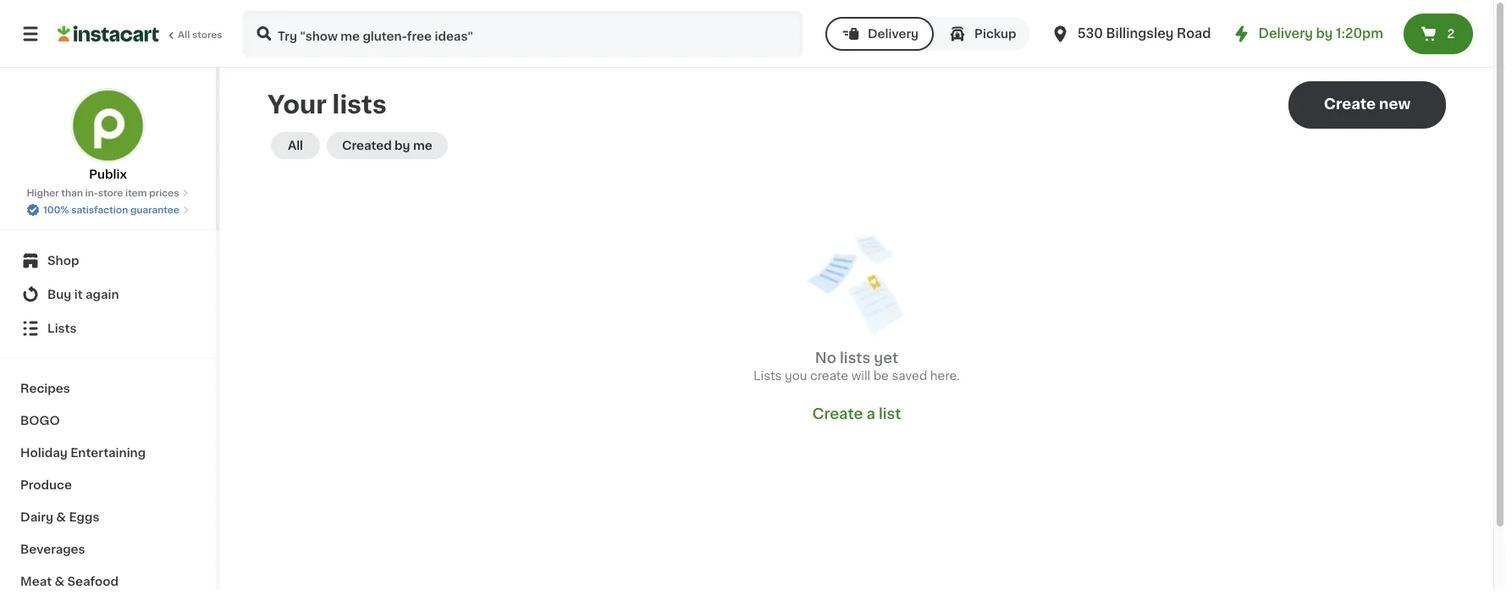 Task type: describe. For each thing, give the bounding box(es) containing it.
store
[[98, 188, 123, 198]]

by for delivery
[[1317, 28, 1333, 40]]

create new
[[1324, 97, 1411, 111]]

billingsley
[[1107, 28, 1174, 40]]

produce
[[20, 479, 72, 491]]

100%
[[43, 205, 69, 215]]

dairy & eggs
[[20, 512, 99, 523]]

publix logo image
[[71, 88, 145, 163]]

your lists
[[268, 93, 387, 117]]

2 button
[[1404, 14, 1474, 54]]

beverages link
[[10, 534, 206, 566]]

meat & seafood link
[[10, 566, 206, 590]]

Search field
[[244, 12, 802, 56]]

recipes
[[20, 383, 70, 395]]

saved
[[892, 370, 928, 382]]

pickup
[[975, 28, 1017, 40]]

seafood
[[67, 576, 119, 588]]

publix link
[[71, 88, 145, 183]]

create a list link
[[813, 405, 901, 423]]

100% satisfaction guarantee
[[43, 205, 179, 215]]

all stores
[[178, 30, 222, 39]]

list
[[879, 407, 901, 421]]

lists for your
[[333, 93, 387, 117]]

dairy
[[20, 512, 53, 523]]

530 billingsley road
[[1078, 28, 1212, 40]]

you
[[785, 370, 808, 382]]

higher than in-store item prices link
[[27, 186, 189, 200]]

delivery for delivery
[[868, 28, 919, 40]]

pickup button
[[934, 17, 1030, 51]]

buy it again
[[47, 289, 119, 301]]

create a list
[[813, 407, 901, 421]]

by for created
[[395, 140, 410, 152]]

create for create a list
[[813, 407, 863, 421]]

me
[[413, 140, 433, 152]]

prices
[[149, 188, 179, 198]]

recipes link
[[10, 373, 206, 405]]

2
[[1448, 28, 1455, 40]]

it
[[74, 289, 83, 301]]

meat
[[20, 576, 52, 588]]

delivery button
[[826, 17, 934, 51]]

eggs
[[69, 512, 99, 523]]

yet
[[874, 351, 899, 365]]

no lists yet lists you create will be saved here.
[[754, 351, 960, 382]]

holiday
[[20, 447, 68, 459]]

0 vertical spatial lists
[[47, 323, 77, 335]]

beverages
[[20, 544, 85, 556]]



Task type: locate. For each thing, give the bounding box(es) containing it.
lists for no
[[840, 351, 871, 365]]

1 horizontal spatial lists
[[754, 370, 782, 382]]

1 horizontal spatial all
[[288, 140, 303, 152]]

1 vertical spatial lists
[[754, 370, 782, 382]]

1:20pm
[[1337, 28, 1384, 40]]

meat & seafood
[[20, 576, 119, 588]]

all
[[178, 30, 190, 39], [288, 140, 303, 152]]

created by me button
[[327, 132, 448, 159]]

1 horizontal spatial by
[[1317, 28, 1333, 40]]

guarantee
[[130, 205, 179, 215]]

bogo link
[[10, 405, 206, 437]]

all button
[[271, 132, 320, 159]]

0 vertical spatial create
[[1324, 97, 1376, 111]]

shop
[[47, 255, 79, 267]]

bogo
[[20, 415, 60, 427]]

& for meat
[[55, 576, 64, 588]]

0 horizontal spatial create
[[813, 407, 863, 421]]

& right the meat
[[55, 576, 64, 588]]

1 vertical spatial all
[[288, 140, 303, 152]]

road
[[1177, 28, 1212, 40]]

created by me
[[342, 140, 433, 152]]

in-
[[85, 188, 98, 198]]

your
[[268, 93, 327, 117]]

0 vertical spatial by
[[1317, 28, 1333, 40]]

stores
[[192, 30, 222, 39]]

by left me
[[395, 140, 410, 152]]

lists inside no lists yet lists you create will be saved here.
[[754, 370, 782, 382]]

0 vertical spatial &
[[56, 512, 66, 523]]

1 vertical spatial &
[[55, 576, 64, 588]]

satisfaction
[[71, 205, 128, 215]]

None search field
[[242, 10, 804, 58]]

lists left you
[[754, 370, 782, 382]]

1 horizontal spatial delivery
[[1259, 28, 1314, 40]]

all for all
[[288, 140, 303, 152]]

publix
[[89, 169, 127, 180]]

create for create new
[[1324, 97, 1376, 111]]

create left a
[[813, 407, 863, 421]]

1 horizontal spatial create
[[1324, 97, 1376, 111]]

100% satisfaction guarantee button
[[26, 200, 190, 217]]

0 vertical spatial all
[[178, 30, 190, 39]]

lists up will
[[840, 351, 871, 365]]

lists
[[333, 93, 387, 117], [840, 351, 871, 365]]

1 vertical spatial create
[[813, 407, 863, 421]]

all stores link
[[58, 10, 224, 58]]

delivery inside button
[[868, 28, 919, 40]]

service type group
[[826, 17, 1030, 51]]

item
[[125, 188, 147, 198]]

lists
[[47, 323, 77, 335], [754, 370, 782, 382]]

buy it again link
[[10, 278, 206, 312]]

& for dairy
[[56, 512, 66, 523]]

1 horizontal spatial lists
[[840, 351, 871, 365]]

buy
[[47, 289, 71, 301]]

create left new
[[1324, 97, 1376, 111]]

lists down buy
[[47, 323, 77, 335]]

0 horizontal spatial by
[[395, 140, 410, 152]]

delivery by 1:20pm link
[[1232, 24, 1384, 44]]

lists link
[[10, 312, 206, 346]]

0 horizontal spatial all
[[178, 30, 190, 39]]

lists up created
[[333, 93, 387, 117]]

all left stores
[[178, 30, 190, 39]]

than
[[61, 188, 83, 198]]

delivery by 1:20pm
[[1259, 28, 1384, 40]]

0 vertical spatial lists
[[333, 93, 387, 117]]

&
[[56, 512, 66, 523], [55, 576, 64, 588]]

create
[[811, 370, 849, 382]]

created
[[342, 140, 392, 152]]

holiday entertaining link
[[10, 437, 206, 469]]

0 horizontal spatial lists
[[333, 93, 387, 117]]

create new button
[[1289, 81, 1447, 129]]

by inside "button"
[[395, 140, 410, 152]]

here.
[[931, 370, 960, 382]]

by
[[1317, 28, 1333, 40], [395, 140, 410, 152]]

1 vertical spatial by
[[395, 140, 410, 152]]

again
[[86, 289, 119, 301]]

create inside button
[[1324, 97, 1376, 111]]

all down your
[[288, 140, 303, 152]]

dairy & eggs link
[[10, 501, 206, 534]]

create
[[1324, 97, 1376, 111], [813, 407, 863, 421]]

all for all stores
[[178, 30, 190, 39]]

by left 1:20pm
[[1317, 28, 1333, 40]]

all inside button
[[288, 140, 303, 152]]

530
[[1078, 28, 1103, 40]]

0 horizontal spatial lists
[[47, 323, 77, 335]]

0 horizontal spatial delivery
[[868, 28, 919, 40]]

entertaining
[[70, 447, 146, 459]]

delivery
[[1259, 28, 1314, 40], [868, 28, 919, 40]]

be
[[874, 370, 889, 382]]

will
[[852, 370, 871, 382]]

higher than in-store item prices
[[27, 188, 179, 198]]

& left eggs
[[56, 512, 66, 523]]

shop link
[[10, 244, 206, 278]]

530 billingsley road button
[[1051, 10, 1212, 58]]

holiday entertaining
[[20, 447, 146, 459]]

instacart logo image
[[58, 24, 159, 44]]

delivery for delivery by 1:20pm
[[1259, 28, 1314, 40]]

new
[[1380, 97, 1411, 111]]

no
[[815, 351, 837, 365]]

higher
[[27, 188, 59, 198]]

produce link
[[10, 469, 206, 501]]

lists inside no lists yet lists you create will be saved here.
[[840, 351, 871, 365]]

1 vertical spatial lists
[[840, 351, 871, 365]]

a
[[867, 407, 876, 421]]



Task type: vqa. For each thing, say whether or not it's contained in the screenshot.
the bottommost 3
no



